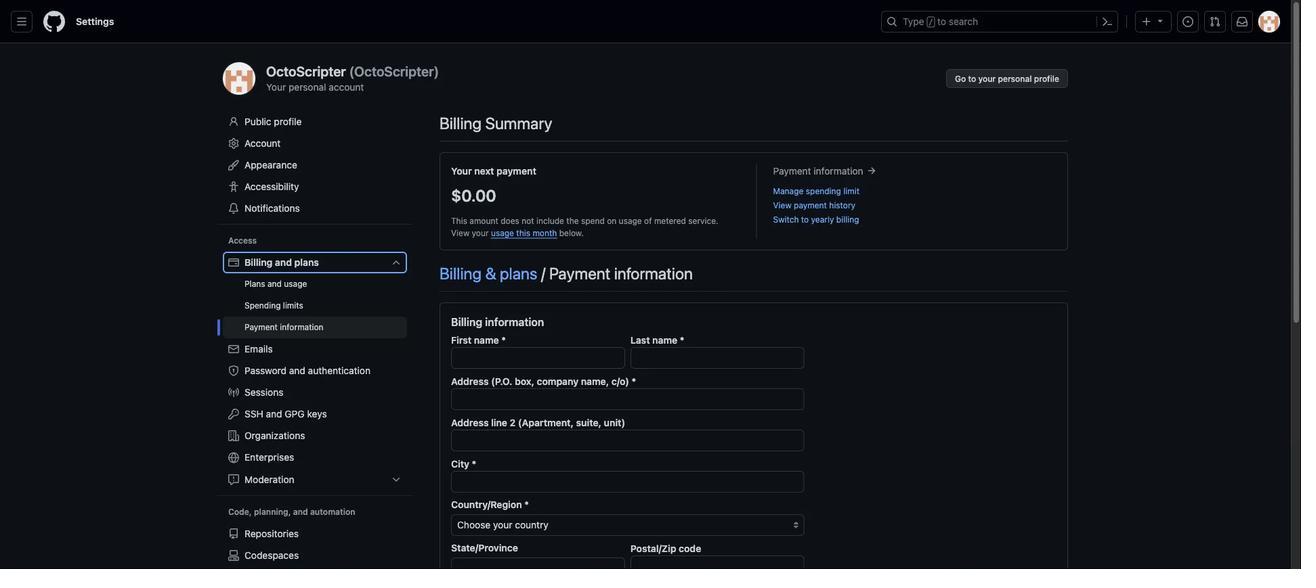 Task type: locate. For each thing, give the bounding box(es) containing it.
0 vertical spatial address
[[451, 376, 489, 387]]

name
[[474, 335, 499, 346], [653, 335, 678, 346]]

payment
[[497, 165, 537, 176], [794, 201, 827, 210]]

personal right go
[[998, 74, 1032, 83]]

payment information link down limits
[[223, 317, 407, 339]]

1 horizontal spatial to
[[938, 16, 947, 27]]

limit
[[844, 186, 860, 196]]

1 vertical spatial your
[[472, 228, 489, 238]]

view up switch
[[773, 201, 792, 210]]

information
[[814, 165, 864, 176], [614, 264, 693, 283], [485, 316, 544, 329], [280, 323, 324, 332]]

your right go
[[979, 74, 996, 83]]

1 horizontal spatial payment
[[794, 201, 827, 210]]

notifications link
[[223, 198, 407, 220]]

broadcast image
[[228, 388, 239, 398]]

1 horizontal spatial usage
[[491, 228, 514, 238]]

and inside dropdown button
[[275, 257, 292, 268]]

2 horizontal spatial usage
[[619, 216, 642, 226]]

1 name from the left
[[474, 335, 499, 346]]

ssh and gpg keys
[[245, 409, 327, 420]]

accessibility link
[[223, 176, 407, 198]]

address left 'line'
[[451, 417, 489, 429]]

payment down below.
[[549, 264, 611, 283]]

0 horizontal spatial payment
[[497, 165, 537, 176]]

chevron down image
[[391, 257, 402, 268]]

usage down does
[[491, 228, 514, 238]]

0 vertical spatial payment
[[497, 165, 537, 176]]

2 vertical spatial to
[[801, 215, 809, 224]]

payment information up manage spending limit link
[[773, 165, 866, 176]]

to right go
[[968, 74, 976, 83]]

0 vertical spatial payment
[[773, 165, 811, 176]]

* down billing information
[[502, 335, 506, 346]]

and up repositories link at left bottom
[[293, 508, 308, 517]]

address line 2 (apartment, suite, unit)
[[451, 417, 625, 429]]

usage up limits
[[284, 279, 307, 289]]

last name *
[[631, 335, 685, 346]]

your down octoscripter
[[266, 81, 286, 92]]

history
[[829, 201, 856, 210]]

2 name from the left
[[653, 335, 678, 346]]

2 horizontal spatial payment
[[773, 165, 811, 176]]

sessions link
[[223, 382, 407, 404]]

codespaces
[[245, 550, 299, 562]]

0 horizontal spatial your
[[472, 228, 489, 238]]

plans
[[245, 279, 265, 289]]

your inside octoscripter (octoscripter) your personal account
[[266, 81, 286, 92]]

* right country/region
[[525, 500, 529, 511]]

and inside 'link'
[[289, 365, 305, 377]]

billing for billing summary
[[440, 114, 482, 133]]

billing left &
[[440, 264, 482, 283]]

settings link
[[70, 11, 119, 33]]

0 horizontal spatial payment information link
[[223, 317, 407, 339]]

first name *
[[451, 335, 506, 346]]

1 vertical spatial /
[[541, 264, 546, 283]]

* right c/o)
[[632, 376, 636, 387]]

None text field
[[451, 348, 625, 369], [631, 348, 805, 369], [451, 472, 805, 493], [451, 348, 625, 369], [631, 348, 805, 369], [451, 472, 805, 493]]

plans and usage link
[[223, 274, 407, 295]]

0 vertical spatial /
[[929, 18, 934, 27]]

next
[[474, 165, 494, 176]]

accessibility image
[[228, 182, 239, 192]]

view
[[773, 201, 792, 210], [451, 228, 470, 238]]

2 vertical spatial usage
[[284, 279, 307, 289]]

information up limit
[[814, 165, 864, 176]]

spending
[[245, 301, 281, 311]]

public profile
[[245, 116, 302, 127]]

1 horizontal spatial /
[[929, 18, 934, 27]]

public profile link
[[223, 111, 407, 133]]

0 horizontal spatial usage
[[284, 279, 307, 289]]

authentication
[[308, 365, 371, 377]]

0 horizontal spatial payment
[[245, 323, 278, 332]]

billing & plans / payment information
[[440, 264, 693, 283]]

and for usage
[[268, 279, 282, 289]]

billing up the plans
[[245, 257, 273, 268]]

homepage image
[[43, 11, 65, 33]]

address left (p.o.
[[451, 376, 489, 387]]

and
[[275, 257, 292, 268], [268, 279, 282, 289], [289, 365, 305, 377], [266, 409, 282, 420], [293, 508, 308, 517]]

payment information link up spending
[[773, 165, 877, 176]]

city *
[[451, 459, 476, 470]]

repositories link
[[223, 524, 407, 545]]

plus image
[[1142, 16, 1152, 27]]

/ inside type / to search
[[929, 18, 934, 27]]

and right ssh
[[266, 409, 282, 420]]

0 horizontal spatial your
[[266, 81, 286, 92]]

1 horizontal spatial your
[[451, 165, 472, 176]]

switch
[[773, 215, 799, 224]]

1 vertical spatial payment
[[549, 264, 611, 283]]

(octoscripter)
[[349, 63, 439, 79]]

suite,
[[576, 417, 602, 429]]

0 vertical spatial usage
[[619, 216, 642, 226]]

profile
[[1034, 74, 1060, 83], [274, 116, 302, 127]]

0 vertical spatial payment information link
[[773, 165, 877, 176]]

mail image
[[228, 344, 239, 355]]

1 vertical spatial payment information link
[[223, 317, 407, 339]]

your left next
[[451, 165, 472, 176]]

0 horizontal spatial payment information
[[245, 323, 324, 332]]

payment right next
[[497, 165, 537, 176]]

0 horizontal spatial name
[[474, 335, 499, 346]]

plans up plans and usage link
[[294, 257, 319, 268]]

payment information inside billing and plans list
[[245, 323, 324, 332]]

personal down octoscripter
[[289, 81, 326, 92]]

and for gpg
[[266, 409, 282, 420]]

0 horizontal spatial personal
[[289, 81, 326, 92]]

1 horizontal spatial payment
[[549, 264, 611, 283]]

and inside list
[[268, 279, 282, 289]]

0 horizontal spatial view
[[451, 228, 470, 238]]

payment up manage at the right of the page
[[773, 165, 811, 176]]

plans right &
[[500, 264, 538, 283]]

2 address from the top
[[451, 417, 489, 429]]

information up first name *
[[485, 316, 544, 329]]

1 vertical spatial view
[[451, 228, 470, 238]]

your down amount
[[472, 228, 489, 238]]

search
[[949, 16, 978, 27]]

billing for billing & plans / payment information
[[440, 264, 482, 283]]

payment
[[773, 165, 811, 176], [549, 264, 611, 283], [245, 323, 278, 332]]

usage left of
[[619, 216, 642, 226]]

payment information link
[[773, 165, 877, 176], [223, 317, 407, 339]]

1 horizontal spatial personal
[[998, 74, 1032, 83]]

information down limits
[[280, 323, 324, 332]]

plans inside dropdown button
[[294, 257, 319, 268]]

1 horizontal spatial view
[[773, 201, 792, 210]]

Address line 2 (Apartment, suite, unit) text field
[[451, 430, 805, 452]]

payment up switch to yearly billing link
[[794, 201, 827, 210]]

country/region
[[451, 500, 522, 511]]

metered
[[654, 216, 686, 226]]

view down this
[[451, 228, 470, 238]]

and down emails link on the left of the page
[[289, 365, 305, 377]]

to left search
[[938, 16, 947, 27]]

1 horizontal spatial name
[[653, 335, 678, 346]]

0 horizontal spatial to
[[801, 215, 809, 224]]

personal for to
[[998, 74, 1032, 83]]

plans and usage
[[245, 279, 307, 289]]

1 vertical spatial payment
[[794, 201, 827, 210]]

billing
[[837, 215, 859, 224]]

1 address from the top
[[451, 376, 489, 387]]

personal for (octoscripter)
[[289, 81, 326, 92]]

0 horizontal spatial plans
[[294, 257, 319, 268]]

view inside this amount does not include the spend on usage of metered service. view your
[[451, 228, 470, 238]]

payment information
[[773, 165, 866, 176], [245, 323, 324, 332]]

your
[[266, 81, 286, 92], [451, 165, 472, 176]]

1 vertical spatial profile
[[274, 116, 302, 127]]

first
[[451, 335, 472, 346]]

2 vertical spatial payment
[[245, 323, 278, 332]]

/
[[929, 18, 934, 27], [541, 264, 546, 283]]

billing and plans list
[[223, 274, 407, 339]]

address for address line 2 (apartment, suite, unit)
[[451, 417, 489, 429]]

billing
[[440, 114, 482, 133], [245, 257, 273, 268], [440, 264, 482, 283], [451, 316, 483, 329]]

key image
[[228, 409, 239, 420]]

*
[[502, 335, 506, 346], [680, 335, 685, 346], [632, 376, 636, 387], [472, 459, 476, 470], [525, 500, 529, 511]]

name down billing information
[[474, 335, 499, 346]]

issue opened image
[[1183, 16, 1194, 27]]

personal inside octoscripter (octoscripter) your personal account
[[289, 81, 326, 92]]

payment information down limits
[[245, 323, 324, 332]]

notifications
[[245, 203, 300, 214]]

gpg
[[285, 409, 305, 420]]

1 vertical spatial payment information
[[245, 323, 324, 332]]

month
[[533, 228, 557, 238]]

personal
[[998, 74, 1032, 83], [289, 81, 326, 92]]

account
[[329, 81, 364, 92]]

name for first
[[474, 335, 499, 346]]

1 horizontal spatial profile
[[1034, 74, 1060, 83]]

1 vertical spatial your
[[451, 165, 472, 176]]

billing up first
[[451, 316, 483, 329]]

None text field
[[451, 389, 805, 411]]

octoscripter
[[266, 63, 346, 79]]

summary
[[485, 114, 553, 133]]

/ right the type
[[929, 18, 934, 27]]

$0.00
[[451, 186, 497, 205]]

plans
[[294, 257, 319, 268], [500, 264, 538, 283]]

payment down spending
[[245, 323, 278, 332]]

of
[[644, 216, 652, 226]]

1 vertical spatial address
[[451, 417, 489, 429]]

billing for billing and plans
[[245, 257, 273, 268]]

billing up next
[[440, 114, 482, 133]]

/ down 'month'
[[541, 264, 546, 283]]

name right last
[[653, 335, 678, 346]]

on
[[607, 216, 617, 226]]

payment inside billing and plans list
[[245, 323, 278, 332]]

2 horizontal spatial to
[[968, 74, 976, 83]]

codespaces image
[[228, 551, 239, 562]]

0 vertical spatial view
[[773, 201, 792, 210]]

address
[[451, 376, 489, 387], [451, 417, 489, 429]]

code, planning, and automation
[[228, 508, 355, 517]]

spending limits
[[245, 301, 303, 311]]

billing inside 'billing and plans' dropdown button
[[245, 257, 273, 268]]

to down view payment history link
[[801, 215, 809, 224]]

box,
[[515, 376, 535, 387]]

and up plans and usage
[[275, 257, 292, 268]]

* right last
[[680, 335, 685, 346]]

1 horizontal spatial your
[[979, 74, 996, 83]]

1 horizontal spatial plans
[[500, 264, 538, 283]]

and right the plans
[[268, 279, 282, 289]]

public
[[245, 116, 271, 127]]

0 vertical spatial your
[[266, 81, 286, 92]]

0 vertical spatial payment information
[[773, 165, 866, 176]]

unit)
[[604, 417, 625, 429]]



Task type: describe. For each thing, give the bounding box(es) containing it.
city
[[451, 459, 470, 470]]

include
[[537, 216, 564, 226]]

gear image
[[228, 138, 239, 149]]

code, planning, and automation list
[[223, 524, 407, 570]]

line
[[491, 417, 507, 429]]

limits
[[283, 301, 303, 311]]

appearance
[[245, 160, 297, 171]]

globe image
[[228, 453, 239, 464]]

password and authentication link
[[223, 360, 407, 382]]

1 horizontal spatial payment information
[[773, 165, 866, 176]]

name for last
[[653, 335, 678, 346]]

person image
[[228, 117, 239, 127]]

emails link
[[223, 339, 407, 360]]

country/region *
[[451, 500, 529, 511]]

automation
[[310, 508, 355, 517]]

shield lock image
[[228, 366, 239, 377]]

spend
[[581, 216, 605, 226]]

emails
[[245, 344, 273, 355]]

billing for billing information
[[451, 316, 483, 329]]

state/province
[[451, 543, 518, 554]]

spending limits link
[[223, 295, 407, 317]]

access list
[[223, 252, 407, 491]]

yearly
[[811, 215, 834, 224]]

information inside billing and plans list
[[280, 323, 324, 332]]

this
[[451, 216, 467, 226]]

account link
[[223, 133, 407, 154]]

address (p.o. box, company name, c/o) *
[[451, 376, 636, 387]]

to inside manage spending limit view payment history switch to yearly billing
[[801, 215, 809, 224]]

credit card image
[[228, 257, 239, 268]]

organizations link
[[223, 425, 407, 447]]

1 vertical spatial usage
[[491, 228, 514, 238]]

usage inside this amount does not include the spend on usage of metered service. view your
[[619, 216, 642, 226]]

organization image
[[228, 431, 239, 442]]

octoscripter (octoscripter) your personal account
[[266, 63, 439, 92]]

last
[[631, 335, 650, 346]]

postal/zip code
[[631, 543, 701, 555]]

go to your personal profile
[[955, 74, 1060, 83]]

paintbrush image
[[228, 160, 239, 171]]

code,
[[228, 508, 252, 517]]

usage inside billing and plans list
[[284, 279, 307, 289]]

arrow right image
[[866, 166, 877, 176]]

information down of
[[614, 264, 693, 283]]

manage
[[773, 186, 804, 196]]

does
[[501, 216, 520, 226]]

moderation button
[[223, 469, 407, 491]]

organizations
[[245, 431, 305, 442]]

0 vertical spatial profile
[[1034, 74, 1060, 83]]

State/Province text field
[[451, 558, 625, 570]]

codespaces link
[[223, 545, 407, 567]]

postal/zip
[[631, 543, 677, 555]]

manage spending limit view payment history switch to yearly billing
[[773, 186, 860, 224]]

billing information
[[451, 316, 544, 329]]

payment inside manage spending limit view payment history switch to yearly billing
[[794, 201, 827, 210]]

plans for &
[[500, 264, 538, 283]]

&
[[485, 264, 496, 283]]

the
[[567, 216, 579, 226]]

repo image
[[228, 529, 239, 540]]

accessibility
[[245, 181, 299, 192]]

billing and plans
[[245, 257, 319, 268]]

bell image
[[228, 203, 239, 214]]

billing summary
[[440, 114, 553, 133]]

c/o)
[[612, 376, 629, 387]]

company
[[537, 376, 579, 387]]

type
[[903, 16, 924, 27]]

access
[[228, 236, 257, 246]]

password and authentication
[[245, 365, 371, 377]]

and for plans
[[275, 257, 292, 268]]

code
[[679, 543, 701, 555]]

view inside manage spending limit view payment history switch to yearly billing
[[773, 201, 792, 210]]

name,
[[581, 376, 609, 387]]

notifications image
[[1237, 16, 1248, 27]]

triangle down image
[[1155, 15, 1166, 26]]

sessions
[[245, 387, 284, 398]]

0 vertical spatial your
[[979, 74, 996, 83]]

0 vertical spatial to
[[938, 16, 947, 27]]

this amount does not include the spend on usage of metered service. view your
[[451, 216, 719, 238]]

account
[[245, 138, 281, 149]]

plans for and
[[294, 257, 319, 268]]

0 horizontal spatial /
[[541, 264, 546, 283]]

enterprises
[[245, 452, 294, 463]]

view payment history link
[[773, 201, 856, 210]]

your inside this amount does not include the spend on usage of metered service. view your
[[472, 228, 489, 238]]

ssh and gpg keys link
[[223, 404, 407, 425]]

address for address (p.o. box, company name, c/o) *
[[451, 376, 489, 387]]

ssh
[[245, 409, 263, 420]]

type / to search
[[903, 16, 978, 27]]

@octoscripter image
[[223, 62, 255, 95]]

0 horizontal spatial profile
[[274, 116, 302, 127]]

git pull request image
[[1210, 16, 1221, 27]]

below.
[[559, 228, 584, 238]]

and for authentication
[[289, 365, 305, 377]]

not
[[522, 216, 534, 226]]

(p.o.
[[491, 376, 513, 387]]

password
[[245, 365, 287, 377]]

manage spending limit link
[[773, 186, 860, 196]]

go
[[955, 74, 966, 83]]

keys
[[307, 409, 327, 420]]

command palette image
[[1102, 16, 1113, 27]]

usage this month below.
[[491, 228, 584, 238]]

Postal/Zip code text field
[[631, 556, 805, 570]]

switch to yearly billing link
[[773, 215, 859, 224]]

service.
[[689, 216, 719, 226]]

1 vertical spatial to
[[968, 74, 976, 83]]

(apartment,
[[518, 417, 574, 429]]

billing & plans link
[[440, 264, 538, 283]]

this
[[516, 228, 531, 238]]

moderation
[[245, 475, 294, 486]]

enterprises link
[[223, 447, 407, 469]]

go to your personal profile link
[[946, 69, 1068, 88]]

billing and plans button
[[223, 252, 407, 274]]

* right city
[[472, 459, 476, 470]]

1 horizontal spatial payment information link
[[773, 165, 877, 176]]

usage this month link
[[491, 228, 557, 238]]

repositories
[[245, 529, 299, 540]]



Task type: vqa. For each thing, say whether or not it's contained in the screenshot.
first name
yes



